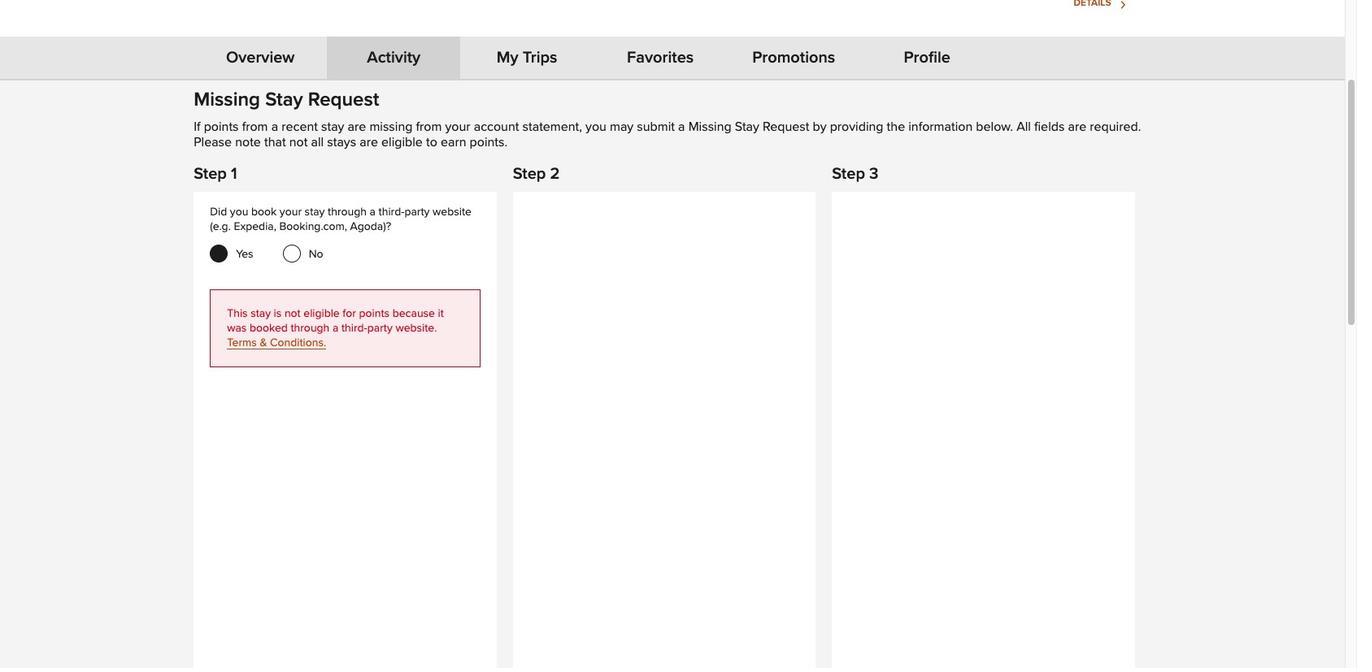 Task type: locate. For each thing, give the bounding box(es) containing it.
0 horizontal spatial third-
[[341, 323, 367, 334]]

0 vertical spatial eligible
[[381, 136, 423, 149]]

information
[[909, 121, 973, 134]]

request left by on the right
[[763, 121, 809, 134]]

1 horizontal spatial you
[[586, 121, 607, 134]]

1 vertical spatial stay
[[305, 207, 325, 218]]

activity link
[[340, 50, 447, 66]]

missing
[[194, 91, 260, 110], [688, 121, 732, 134]]

step
[[194, 166, 227, 182], [513, 166, 546, 182], [832, 166, 865, 182]]

third-
[[379, 207, 405, 218], [341, 323, 367, 334]]

missing up "if"
[[194, 91, 260, 110]]

0 horizontal spatial request
[[308, 91, 379, 110]]

0 vertical spatial third-
[[379, 207, 405, 218]]

step left 1
[[194, 166, 227, 182]]

step 2
[[513, 166, 560, 182]]

request
[[308, 91, 379, 110], [763, 121, 809, 134]]

not right is
[[285, 308, 301, 320]]

3 step from the left
[[832, 166, 865, 182]]

from up to
[[416, 121, 442, 134]]

1 horizontal spatial third-
[[379, 207, 405, 218]]

step for step 3
[[832, 166, 865, 182]]

2 vertical spatial stay
[[251, 308, 271, 320]]

statement,
[[523, 121, 582, 134]]

not inside "if points from a recent stay are missing from your account statement, you may submit a missing stay request by providing the information below. all fields are required. please note that not all stays are eligible to earn points."
[[289, 136, 308, 149]]

2
[[550, 166, 560, 182]]

did
[[210, 207, 227, 218]]

1 horizontal spatial party
[[404, 207, 430, 218]]

1 horizontal spatial eligible
[[381, 136, 423, 149]]

0 vertical spatial not
[[289, 136, 308, 149]]

account
[[474, 121, 519, 134]]

yes element
[[210, 246, 253, 264]]

1 vertical spatial your
[[280, 207, 302, 218]]

stay inside "if points from a recent stay are missing from your account statement, you may submit a missing stay request by providing the information below. all fields are required. please note that not all stays are eligible to earn points."
[[735, 121, 759, 134]]

step left 3
[[832, 166, 865, 182]]

1 vertical spatial points
[[359, 308, 390, 320]]

your up earn
[[445, 121, 470, 134]]

my
[[497, 50, 518, 66]]

0 horizontal spatial step
[[194, 166, 227, 182]]

1
[[231, 166, 237, 182]]

1 vertical spatial third-
[[341, 323, 367, 334]]

0 vertical spatial through
[[328, 207, 367, 218]]

1 vertical spatial party
[[367, 323, 393, 334]]

3
[[869, 166, 879, 182]]

through up conditions.
[[291, 323, 330, 334]]

stay left by on the right
[[735, 121, 759, 134]]

step for step 1
[[194, 166, 227, 182]]

my trips link
[[473, 50, 581, 66]]

eligible left for
[[304, 308, 340, 320]]

0 horizontal spatial points
[[204, 121, 239, 134]]

are
[[348, 121, 366, 134], [1068, 121, 1087, 134], [360, 136, 378, 149]]

step left 2
[[513, 166, 546, 182]]

party left website
[[404, 207, 430, 218]]

0 horizontal spatial you
[[230, 207, 248, 218]]

expedia,
[[234, 221, 276, 233]]

no element
[[283, 246, 323, 264]]

0 horizontal spatial your
[[280, 207, 302, 218]]

1 vertical spatial eligible
[[304, 308, 340, 320]]

1 vertical spatial through
[[291, 323, 330, 334]]

missing right submit
[[688, 121, 732, 134]]

a inside did you book your stay through a third-party website (e.g. expedia, booking.com, agoda)?
[[370, 207, 376, 218]]

providing
[[830, 121, 883, 134]]

stay up booking.com,
[[305, 207, 325, 218]]

your right book
[[280, 207, 302, 218]]

a
[[271, 121, 278, 134], [678, 121, 685, 134], [370, 207, 376, 218], [333, 323, 339, 334]]

third- down for
[[341, 323, 367, 334]]

points
[[204, 121, 239, 134], [359, 308, 390, 320]]

my trips
[[497, 50, 557, 66]]

0 vertical spatial you
[[586, 121, 607, 134]]

by
[[813, 121, 827, 134]]

1 step from the left
[[194, 166, 227, 182]]

you
[[586, 121, 607, 134], [230, 207, 248, 218]]

2 horizontal spatial step
[[832, 166, 865, 182]]

stay up booked
[[251, 308, 271, 320]]

website.
[[396, 323, 437, 334]]

not
[[289, 136, 308, 149], [285, 308, 301, 320]]

through up agoda)?
[[328, 207, 367, 218]]

party left website. at the left
[[367, 323, 393, 334]]

stay up stays
[[321, 121, 344, 134]]

party inside did you book your stay through a third-party website (e.g. expedia, booking.com, agoda)?
[[404, 207, 430, 218]]

not inside this stay is not eligible for points because it was booked through a third-party website. terms & conditions.
[[285, 308, 301, 320]]

conditions.
[[270, 338, 326, 349]]

1 vertical spatial missing
[[688, 121, 732, 134]]

terms
[[227, 338, 257, 349]]

not down 'recent'
[[289, 136, 308, 149]]

0 horizontal spatial eligible
[[304, 308, 340, 320]]

1 horizontal spatial missing
[[688, 121, 732, 134]]

missing inside "if points from a recent stay are missing from your account statement, you may submit a missing stay request by providing the information below. all fields are required. please note that not all stays are eligible to earn points."
[[688, 121, 732, 134]]

booking.com,
[[279, 221, 347, 233]]

third- up agoda)?
[[379, 207, 405, 218]]

0 horizontal spatial missing
[[194, 91, 260, 110]]

booked
[[250, 323, 288, 334]]

your
[[445, 121, 470, 134], [280, 207, 302, 218]]

points right for
[[359, 308, 390, 320]]

if
[[194, 121, 200, 134]]

eligible inside "if points from a recent stay are missing from your account statement, you may submit a missing stay request by providing the information below. all fields are required. please note that not all stays are eligible to earn points."
[[381, 136, 423, 149]]

from
[[242, 121, 268, 134], [416, 121, 442, 134]]

1 horizontal spatial stay
[[735, 121, 759, 134]]

stay
[[321, 121, 344, 134], [305, 207, 325, 218], [251, 308, 271, 320]]

no
[[309, 249, 323, 260]]

fields
[[1034, 121, 1065, 134]]

1 horizontal spatial from
[[416, 121, 442, 134]]

request inside "if points from a recent stay are missing from your account statement, you may submit a missing stay request by providing the information below. all fields are required. please note that not all stays are eligible to earn points."
[[763, 121, 809, 134]]

activity
[[367, 50, 421, 66]]

0 vertical spatial stay
[[321, 121, 344, 134]]

submit
[[637, 121, 675, 134]]

stay inside did you book your stay through a third-party website (e.g. expedia, booking.com, agoda)?
[[305, 207, 325, 218]]

note
[[235, 136, 261, 149]]

are right fields
[[1068, 121, 1087, 134]]

1 vertical spatial request
[[763, 121, 809, 134]]

1 horizontal spatial request
[[763, 121, 809, 134]]

from up note
[[242, 121, 268, 134]]

you inside "if points from a recent stay are missing from your account statement, you may submit a missing stay request by providing the information below. all fields are required. please note that not all stays are eligible to earn points."
[[586, 121, 607, 134]]

eligible
[[381, 136, 423, 149], [304, 308, 340, 320]]

you left 'may'
[[586, 121, 607, 134]]

party
[[404, 207, 430, 218], [367, 323, 393, 334]]

1 vertical spatial stay
[[735, 121, 759, 134]]

stay up 'recent'
[[265, 91, 303, 110]]

eligible down missing
[[381, 136, 423, 149]]

agoda)?
[[350, 221, 391, 233]]

1 vertical spatial you
[[230, 207, 248, 218]]

recent
[[282, 121, 318, 134]]

0 horizontal spatial stay
[[265, 91, 303, 110]]

points up the please
[[204, 121, 239, 134]]

1 vertical spatial not
[[285, 308, 301, 320]]

0 vertical spatial missing
[[194, 91, 260, 110]]

2 step from the left
[[513, 166, 546, 182]]

if points from a recent stay are missing from your account statement, you may submit a missing stay request by providing the information below. all fields are required. please note that not all stays are eligible to earn points.
[[194, 121, 1141, 149]]

for
[[343, 308, 356, 320]]

0 vertical spatial party
[[404, 207, 430, 218]]

1 horizontal spatial your
[[445, 121, 470, 134]]

required.
[[1090, 121, 1141, 134]]

0 horizontal spatial from
[[242, 121, 268, 134]]

book
[[251, 207, 277, 218]]

you right did
[[230, 207, 248, 218]]

this
[[227, 308, 248, 320]]

stay
[[265, 91, 303, 110], [735, 121, 759, 134]]

a inside this stay is not eligible for points because it was booked through a third-party website. terms & conditions.
[[333, 323, 339, 334]]

third- inside did you book your stay through a third-party website (e.g. expedia, booking.com, agoda)?
[[379, 207, 405, 218]]

trips
[[523, 50, 557, 66]]

through
[[328, 207, 367, 218], [291, 323, 330, 334]]

request up stays
[[308, 91, 379, 110]]

1 horizontal spatial points
[[359, 308, 390, 320]]

0 vertical spatial request
[[308, 91, 379, 110]]

stays
[[327, 136, 356, 149]]

0 horizontal spatial party
[[367, 323, 393, 334]]

1 horizontal spatial step
[[513, 166, 546, 182]]

0 vertical spatial points
[[204, 121, 239, 134]]

0 vertical spatial your
[[445, 121, 470, 134]]

2 from from the left
[[416, 121, 442, 134]]



Task type: describe. For each thing, give the bounding box(es) containing it.
profile
[[904, 50, 951, 66]]

below.
[[976, 121, 1013, 134]]

are down missing
[[360, 136, 378, 149]]

points.
[[470, 136, 508, 149]]

did you book your stay through a third-party website (e.g. expedia, booking.com, agoda)?
[[210, 207, 472, 233]]

this stay is not eligible for points because it was booked through a third-party website. terms & conditions.
[[227, 308, 444, 349]]

points inside this stay is not eligible for points because it was booked through a third-party website. terms & conditions.
[[359, 308, 390, 320]]

step for step 2
[[513, 166, 546, 182]]

promotions link
[[740, 50, 847, 66]]

all
[[311, 136, 324, 149]]

stay inside this stay is not eligible for points because it was booked through a third-party website. terms & conditions.
[[251, 308, 271, 320]]

profile link
[[873, 50, 981, 66]]

&
[[260, 338, 267, 349]]

eligible inside this stay is not eligible for points because it was booked through a third-party website. terms & conditions.
[[304, 308, 340, 320]]

clickable details link image
[[1113, 0, 1127, 6]]

because
[[392, 308, 435, 320]]

are up stays
[[348, 121, 366, 134]]

the
[[887, 121, 905, 134]]

favorites
[[627, 50, 694, 66]]

promotions
[[752, 50, 835, 66]]

1 from from the left
[[242, 121, 268, 134]]

missing
[[370, 121, 413, 134]]

step 1
[[194, 166, 237, 182]]

step 3
[[832, 166, 879, 182]]

that
[[264, 136, 286, 149]]

overview link
[[207, 50, 314, 66]]

all
[[1017, 121, 1031, 134]]

through inside did you book your stay through a third-party website (e.g. expedia, booking.com, agoda)?
[[328, 207, 367, 218]]

earn
[[441, 136, 466, 149]]

to
[[426, 136, 437, 149]]

your inside did you book your stay through a third-party website (e.g. expedia, booking.com, agoda)?
[[280, 207, 302, 218]]

your inside "if points from a recent stay are missing from your account statement, you may submit a missing stay request by providing the information below. all fields are required. please note that not all stays are eligible to earn points."
[[445, 121, 470, 134]]

0 vertical spatial stay
[[265, 91, 303, 110]]

stay inside "if points from a recent stay are missing from your account statement, you may submit a missing stay request by providing the information below. all fields are required. please note that not all stays are eligible to earn points."
[[321, 121, 344, 134]]

favorites link
[[607, 50, 714, 66]]

was
[[227, 323, 247, 334]]

terms & conditions. link
[[227, 338, 326, 350]]

overview
[[226, 50, 295, 66]]

through inside this stay is not eligible for points because it was booked through a third-party website. terms & conditions.
[[291, 323, 330, 334]]

it
[[438, 308, 444, 320]]

third- inside this stay is not eligible for points because it was booked through a third-party website. terms & conditions.
[[341, 323, 367, 334]]

please
[[194, 136, 232, 149]]

(e.g.
[[210, 221, 231, 233]]

you inside did you book your stay through a third-party website (e.g. expedia, booking.com, agoda)?
[[230, 207, 248, 218]]

yes
[[236, 249, 253, 260]]

missing stay request
[[194, 91, 379, 110]]

is
[[274, 308, 282, 320]]

points inside "if points from a recent stay are missing from your account statement, you may submit a missing stay request by providing the information below. all fields are required. please note that not all stays are eligible to earn points."
[[204, 121, 239, 134]]

party inside this stay is not eligible for points because it was booked through a third-party website. terms & conditions.
[[367, 323, 393, 334]]

may
[[610, 121, 634, 134]]

website
[[433, 207, 472, 218]]



Task type: vqa. For each thing, say whether or not it's contained in the screenshot.
Terms
yes



